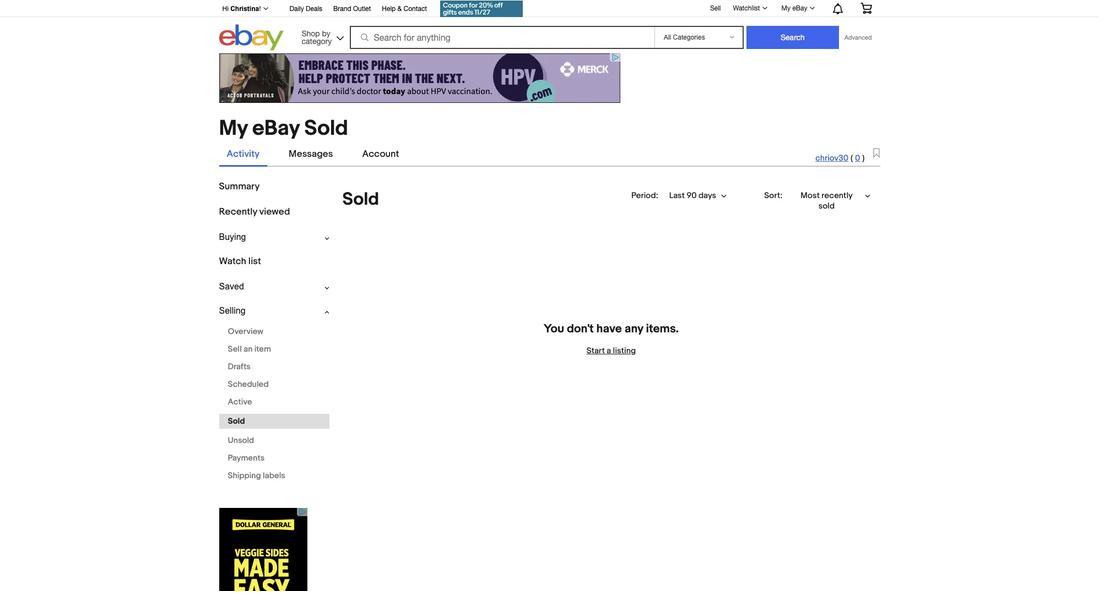 Task type: locate. For each thing, give the bounding box(es) containing it.
90
[[687, 190, 697, 201]]

payments link
[[219, 453, 329, 465]]

brand
[[333, 5, 351, 13]]

watchlist link
[[727, 2, 772, 15]]

account link
[[355, 144, 407, 165]]

my right watchlist link
[[782, 4, 791, 12]]

sold up messages
[[304, 116, 348, 142]]

my for my ebay sold
[[219, 116, 248, 142]]

sort:
[[764, 190, 783, 201]]

help & contact link
[[382, 3, 427, 15]]

shop by category banner
[[216, 0, 880, 53]]

0 vertical spatial advertisement region
[[219, 53, 620, 103]]

advertisement region
[[219, 53, 620, 103], [219, 509, 307, 592]]

hi
[[222, 5, 229, 13]]

1 vertical spatial sell
[[228, 344, 242, 355]]

1 horizontal spatial sell
[[710, 4, 721, 12]]

active
[[228, 397, 252, 408]]

ebay
[[793, 4, 808, 12], [252, 116, 300, 142]]

overview
[[228, 327, 263, 337]]

viewed
[[259, 207, 290, 218]]

chriov30 link
[[816, 153, 849, 164]]

my up activity
[[219, 116, 248, 142]]

ebay right watchlist link
[[793, 4, 808, 12]]

sell left 'watchlist' on the right
[[710, 4, 721, 12]]

sell link
[[705, 4, 726, 12]]

!
[[259, 5, 261, 13]]

sell inside 'account' navigation
[[710, 4, 721, 12]]

summary
[[219, 181, 260, 192]]

last 90 days button
[[660, 185, 737, 207]]

0 horizontal spatial sell
[[228, 344, 242, 355]]

payments
[[228, 454, 265, 464]]

sold
[[304, 116, 348, 142], [342, 189, 379, 210], [228, 417, 245, 427]]

overview link
[[219, 326, 329, 338]]

sell left an
[[228, 344, 242, 355]]

ebay inside 'account' navigation
[[793, 4, 808, 12]]

have
[[597, 322, 622, 336]]

sold down the account link
[[342, 189, 379, 210]]

2 vertical spatial sold
[[228, 417, 245, 427]]

sell an item link
[[219, 344, 329, 355]]

Search for anything text field
[[352, 27, 652, 48]]

sold down active
[[228, 417, 245, 427]]

my for my ebay
[[782, 4, 791, 12]]

None submit
[[747, 26, 839, 49]]

deals
[[306, 5, 322, 13]]

brand outlet link
[[333, 3, 371, 15]]

summary link
[[219, 181, 260, 192]]

brand outlet
[[333, 5, 371, 13]]

0 horizontal spatial my
[[219, 116, 248, 142]]

advanced link
[[839, 26, 877, 48]]

watch list
[[219, 256, 261, 267]]

sold link
[[219, 414, 329, 429]]

you
[[544, 322, 564, 336]]

1 horizontal spatial my
[[782, 4, 791, 12]]

sell for sell an item
[[228, 344, 242, 355]]

get an extra 20% off image
[[440, 1, 523, 17]]

1 vertical spatial my
[[219, 116, 248, 142]]

0 vertical spatial my
[[782, 4, 791, 12]]

shop by category button
[[297, 25, 346, 48]]

help
[[382, 5, 396, 13]]

daily deals link
[[290, 3, 322, 15]]

recently
[[219, 207, 257, 218]]

0 horizontal spatial ebay
[[252, 116, 300, 142]]

my ebay
[[782, 4, 808, 12]]

christina
[[230, 5, 259, 13]]

1 horizontal spatial ebay
[[793, 4, 808, 12]]

a
[[607, 346, 611, 356]]

start a listing
[[587, 346, 636, 356]]

outlet
[[353, 5, 371, 13]]

watch
[[219, 256, 246, 267]]

recently viewed link
[[219, 207, 290, 218]]

ebay up activity
[[252, 116, 300, 142]]

drafts link
[[219, 362, 329, 373]]

activity link
[[219, 144, 267, 165]]

most
[[801, 190, 820, 201]]

advanced
[[845, 34, 872, 41]]

0 link
[[855, 153, 860, 164]]

activity
[[227, 149, 260, 160]]

messages link
[[281, 144, 341, 165]]

any
[[625, 322, 643, 336]]

my
[[782, 4, 791, 12], [219, 116, 248, 142]]

0 vertical spatial sold
[[304, 116, 348, 142]]

2 advertisement region from the top
[[219, 509, 307, 592]]

make sold your my ebay homepage image
[[873, 148, 880, 159]]

unsold link
[[219, 435, 329, 447]]

sell
[[710, 4, 721, 12], [228, 344, 242, 355]]

last 90 days
[[669, 190, 716, 201]]

1 vertical spatial advertisement region
[[219, 509, 307, 592]]

recently
[[822, 190, 853, 201]]

1 vertical spatial ebay
[[252, 116, 300, 142]]

&
[[398, 5, 402, 13]]

my inside 'account' navigation
[[782, 4, 791, 12]]

list
[[248, 256, 261, 267]]

contact
[[404, 5, 427, 13]]

category
[[302, 37, 332, 45]]

0 vertical spatial ebay
[[793, 4, 808, 12]]

0 vertical spatial sell
[[710, 4, 721, 12]]

period:
[[631, 190, 658, 201]]

days
[[699, 190, 716, 201]]

you don't have any items.
[[544, 322, 679, 336]]



Task type: describe. For each thing, give the bounding box(es) containing it.
sold
[[819, 201, 835, 211]]

help & contact
[[382, 5, 427, 13]]

saved
[[219, 282, 244, 291]]

unsold
[[228, 436, 254, 446]]

selling button
[[219, 306, 329, 316]]

sell an item
[[228, 344, 271, 355]]

scheduled
[[228, 380, 269, 390]]

selling
[[219, 306, 245, 316]]

start a listing link
[[348, 346, 875, 356]]

most recently sold button
[[784, 187, 880, 215]]

1 advertisement region from the top
[[219, 53, 620, 103]]

account
[[362, 149, 399, 160]]

none submit inside shop by category banner
[[747, 26, 839, 49]]

by
[[322, 29, 331, 38]]

1 vertical spatial sold
[[342, 189, 379, 210]]

last
[[669, 190, 685, 201]]

hi christina !
[[222, 5, 261, 13]]

my ebay link
[[776, 2, 820, 15]]

shop by category
[[302, 29, 332, 45]]

my ebay sold
[[219, 116, 348, 142]]

chriov30
[[816, 153, 849, 164]]

messages
[[289, 149, 333, 160]]

an
[[244, 344, 253, 355]]

don't
[[567, 322, 594, 336]]

buying
[[219, 232, 246, 242]]

saved button
[[219, 282, 329, 292]]

ebay for my ebay sold
[[252, 116, 300, 142]]

your shopping cart image
[[860, 3, 873, 14]]

sell for sell
[[710, 4, 721, 12]]

scheduled link
[[219, 379, 329, 391]]

shipping
[[228, 471, 261, 482]]

items.
[[646, 322, 679, 336]]

0
[[855, 153, 860, 164]]

labels
[[263, 471, 285, 482]]

daily
[[290, 5, 304, 13]]

item
[[254, 344, 271, 355]]

shipping labels
[[228, 471, 285, 482]]

daily deals
[[290, 5, 322, 13]]

active link
[[219, 397, 329, 408]]

shop
[[302, 29, 320, 38]]

ebay for my ebay
[[793, 4, 808, 12]]

recently viewed
[[219, 207, 290, 218]]

watch list link
[[219, 256, 261, 267]]

start
[[587, 346, 605, 356]]

most recently sold
[[801, 190, 853, 211]]

watchlist
[[733, 4, 760, 12]]

shipping labels link
[[219, 471, 329, 482]]

drafts
[[228, 362, 251, 373]]

buying button
[[219, 232, 329, 243]]

listing
[[613, 346, 636, 356]]

account navigation
[[216, 0, 880, 19]]



Task type: vqa. For each thing, say whether or not it's contained in the screenshot.
the Scheduled link
yes



